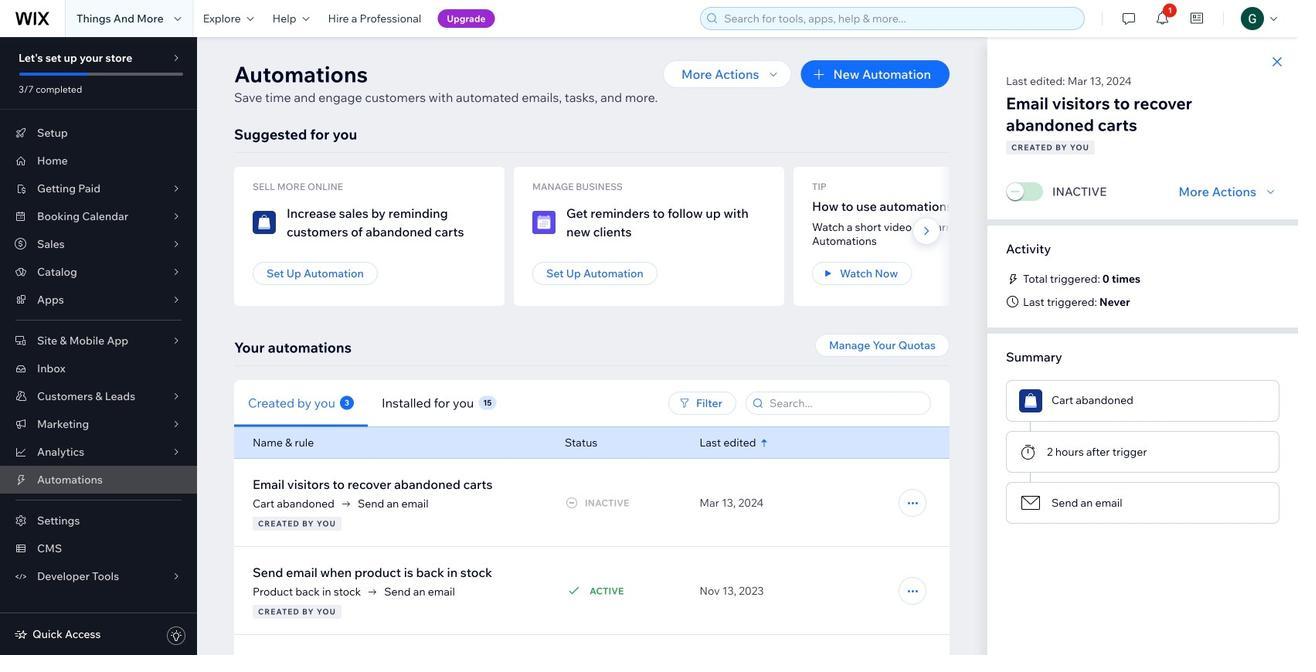 Task type: vqa. For each thing, say whether or not it's contained in the screenshot.
the Engage
no



Task type: describe. For each thing, give the bounding box(es) containing it.
1 horizontal spatial category image
[[1020, 492, 1043, 515]]



Task type: locate. For each thing, give the bounding box(es) containing it.
Search... field
[[765, 393, 926, 414]]

category image
[[533, 211, 556, 234], [1020, 390, 1043, 413]]

sidebar element
[[0, 37, 197, 656]]

0 vertical spatial category image
[[253, 211, 276, 234]]

1 vertical spatial category image
[[1020, 390, 1043, 413]]

category image
[[253, 211, 276, 234], [1020, 492, 1043, 515]]

1 vertical spatial category image
[[1020, 492, 1043, 515]]

0 horizontal spatial category image
[[253, 211, 276, 234]]

tab list
[[234, 380, 600, 427]]

1 horizontal spatial category image
[[1020, 390, 1043, 413]]

0 vertical spatial category image
[[533, 211, 556, 234]]

Search for tools, apps, help & more... field
[[720, 8, 1080, 29]]

0 horizontal spatial category image
[[533, 211, 556, 234]]

list
[[234, 167, 1299, 306]]



